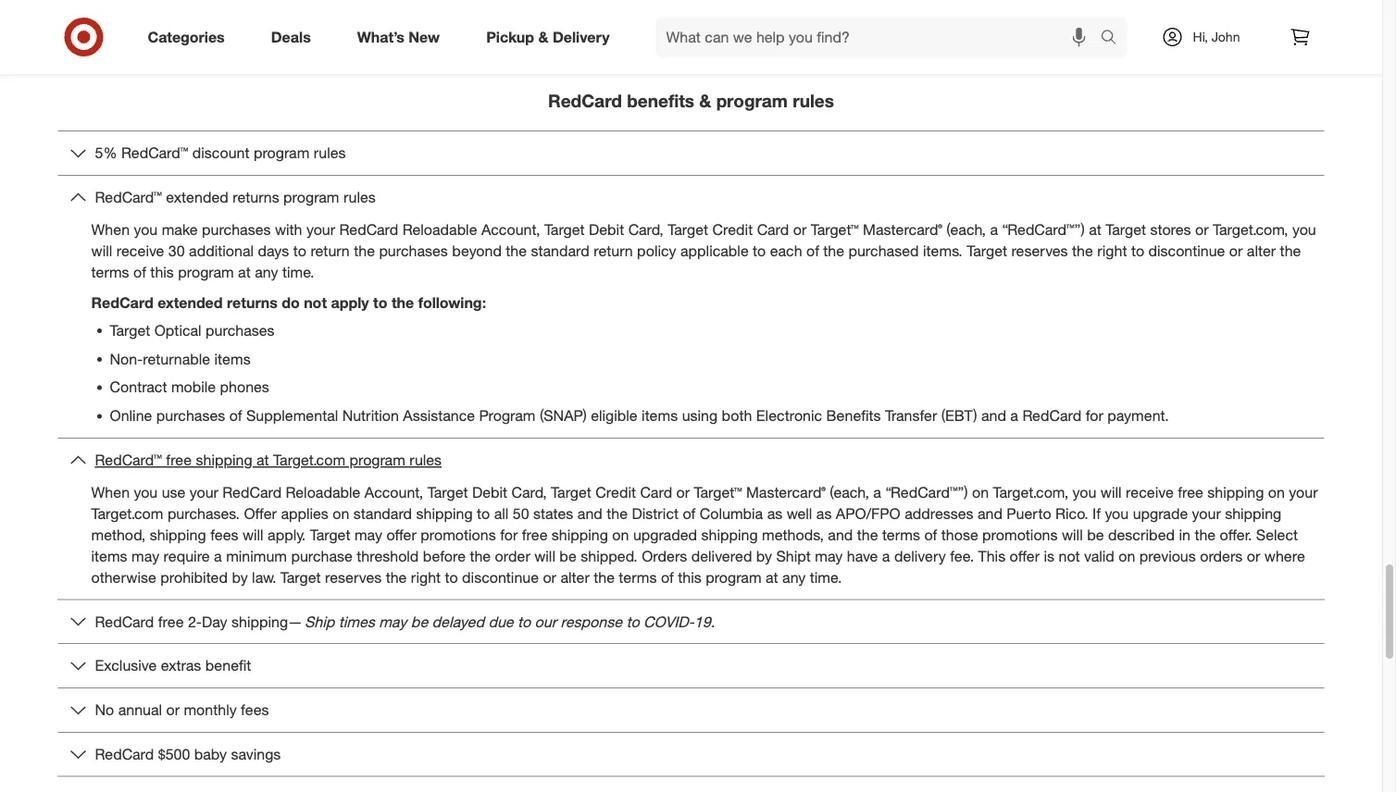 Task type: describe. For each thing, give the bounding box(es) containing it.
benefits
[[627, 90, 695, 111]]

for inside when you use your redcard reloadable account, target debit card, target credit card or target™ mastercard® (each, a "redcard™") on target.com, you will receive free shipping on your target.com purchases. offer applies on standard shipping to all 50 states and the district of columbia as well as apo/fpo addresses and puerto rico. if you upgrade your shipping method, shipping fees will apply. target may offer promotions for free shipping on upgraded shipping methods, and the terms of those promotions will be described in the offer. select items may require a minimum purchase threshold before the order will be shipped. orders delivered by shipt may have a delivery fee. this offer is not valid on previous orders or where otherwise prohibited by law. target reserves the right to discontinue or alter the terms of this program at any time.
[[500, 526, 518, 544]]

receive inside when you make purchases with your redcard reloadable account, target debit card, target credit card or target™ mastercard® (each, a "redcard™") at target stores or target.com, you will receive 30 additional days to return the purchases beyond the standard return policy applicable to each of the purchased items. target reserves the right to discontinue or alter the terms of this program at any time.
[[116, 242, 164, 260]]

on up shipped.
[[613, 526, 629, 544]]

of down addresses
[[925, 526, 938, 544]]

rules for redcard™ extended returns program rules
[[344, 188, 376, 207]]

on up the select
[[1269, 484, 1286, 502]]

do
[[282, 294, 300, 312]]

what's new link
[[342, 17, 463, 57]]

your up "offer."
[[1193, 505, 1221, 523]]

0 vertical spatial by
[[757, 547, 772, 565]]

rules for redcard benefits & program rules
[[793, 90, 834, 111]]

1 promotions from the left
[[421, 526, 496, 544]]

at inside redcard™ free shipping at target.com program rules dropdown button
[[257, 452, 269, 470]]

minimum
[[226, 547, 287, 565]]

mastercard® inside when you use your redcard reloadable account, target debit card, target credit card or target™ mastercard® (each, a "redcard™") on target.com, you will receive free shipping on your target.com purchases. offer applies on standard shipping to all 50 states and the district of columbia as well as apo/fpo addresses and puerto rico. if you upgrade your shipping method, shipping fees will apply. target may offer promotions for free shipping on upgraded shipping methods, and the terms of those promotions will be described in the offer. select items may require a minimum purchase threshold before the order will be shipped. orders delivered by shipt may have a delivery fee. this offer is not valid on previous orders or where otherwise prohibited by law. target reserves the right to discontinue or alter the terms of this program at any time.
[[746, 484, 826, 502]]

search button
[[1093, 17, 1137, 61]]

2-
[[188, 613, 202, 631]]

deals link
[[255, 17, 334, 57]]

stores
[[1151, 221, 1192, 239]]

items.
[[923, 242, 963, 260]]

purchases down 'redcard extended returns do not apply to the following:'
[[206, 321, 275, 339]]

redcard™ free shipping at target.com program rules button
[[58, 439, 1325, 482]]

john
[[1212, 29, 1241, 45]]

previous
[[1140, 547, 1196, 565]]

program inside dropdown button
[[254, 144, 310, 162]]

rules for 5% redcard™ discount program rules
[[314, 144, 346, 162]]

non-
[[110, 350, 143, 368]]

is
[[1044, 547, 1055, 565]]

program up "5% redcard™ discount program rules" dropdown button
[[717, 90, 788, 111]]

before
[[423, 547, 466, 565]]

card, inside when you use your redcard reloadable account, target debit card, target credit card or target™ mastercard® (each, a "redcard™") on target.com, you will receive free shipping on your target.com purchases. offer applies on standard shipping to all 50 states and the district of columbia as well as apo/fpo addresses and puerto rico. if you upgrade your shipping method, shipping fees will apply. target may offer promotions for free shipping on upgraded shipping methods, and the terms of those promotions will be described in the offer. select items may require a minimum purchase threshold before the order will be shipped. orders delivered by shipt may have a delivery fee. this offer is not valid on previous orders or where otherwise prohibited by law. target reserves the right to discontinue or alter the terms of this program at any time.
[[512, 484, 547, 502]]

exclusive
[[95, 657, 157, 675]]

redcard up exclusive
[[95, 613, 154, 631]]

use
[[162, 484, 186, 502]]

1 horizontal spatial be
[[560, 547, 577, 565]]

standard inside when you make purchases with your redcard reloadable account, target debit card, target credit card or target™ mastercard® (each, a "redcard™") at target stores or target.com, you will receive 30 additional days to return the purchases beyond the standard return policy applicable to each of the purchased items. target reserves the right to discontinue or alter the terms of this program at any time.
[[531, 242, 590, 260]]

1 vertical spatial offer
[[1010, 547, 1040, 565]]

debit inside when you make purchases with your redcard reloadable account, target debit card, target credit card or target™ mastercard® (each, a "redcard™") at target stores or target.com, you will receive 30 additional days to return the purchases beyond the standard return policy applicable to each of the purchased items. target reserves the right to discontinue or alter the terms of this program at any time.
[[589, 221, 624, 239]]

0 vertical spatial items
[[214, 350, 251, 368]]

well
[[787, 505, 813, 523]]

card inside when you make purchases with your redcard reloadable account, target debit card, target credit card or target™ mastercard® (each, a "redcard™") at target stores or target.com, you will receive 30 additional days to return the purchases beyond the standard return policy applicable to each of the purchased items. target reserves the right to discontinue or alter the terms of this program at any time.
[[757, 221, 789, 239]]

target.com, inside when you use your redcard reloadable account, target debit card, target credit card or target™ mastercard® (each, a "redcard™") on target.com, you will receive free shipping on your target.com purchases. offer applies on standard shipping to all 50 states and the district of columbia as well as apo/fpo addresses and puerto rico. if you upgrade your shipping method, shipping fees will apply. target may offer promotions for free shipping on upgraded shipping methods, and the terms of those promotions will be described in the offer. select items may require a minimum purchase threshold before the order will be shipped. orders delivered by shipt may have a delivery fee. this offer is not valid on previous orders or where otherwise prohibited by law. target reserves the right to discontinue or alter the terms of this program at any time.
[[993, 484, 1069, 502]]

will down rico.
[[1062, 526, 1083, 544]]

described
[[1109, 526, 1175, 544]]

2 return from the left
[[594, 242, 633, 260]]

district
[[632, 505, 679, 523]]

may right times
[[379, 613, 407, 631]]

applies
[[281, 505, 329, 523]]

2 vertical spatial terms
[[619, 569, 657, 587]]

your inside when you make purchases with your redcard reloadable account, target debit card, target credit card or target™ mastercard® (each, a "redcard™") at target stores or target.com, you will receive 30 additional days to return the purchases beyond the standard return policy applicable to each of the purchased items. target reserves the right to discontinue or alter the terms of this program at any time.
[[307, 221, 335, 239]]

redcard inside when you make purchases with your redcard reloadable account, target debit card, target credit card or target™ mastercard® (each, a "redcard™") at target stores or target.com, you will receive 30 additional days to return the purchases beyond the standard return policy applicable to each of the purchased items. target reserves the right to discontinue or alter the terms of this program at any time.
[[339, 221, 399, 239]]

0 vertical spatial be
[[1088, 526, 1105, 544]]

at down additional
[[238, 263, 251, 281]]

ship
[[305, 613, 335, 631]]

purchases up additional
[[202, 221, 271, 239]]

make
[[162, 221, 198, 239]]

redcard extended returns do not apply to the following:
[[91, 294, 486, 312]]

0 horizontal spatial by
[[232, 569, 248, 587]]

0 horizontal spatial &
[[539, 28, 549, 46]]

categories link
[[132, 17, 248, 57]]

(ebt)
[[942, 407, 978, 425]]

contract mobile phones
[[110, 379, 269, 397]]

mobile
[[171, 379, 216, 397]]

redcard free 2-day shipping — ship times may be delayed due to our response to covid-19.
[[95, 613, 715, 631]]

target optical purchases
[[110, 321, 275, 339]]

on up addresses
[[973, 484, 989, 502]]

applicable
[[681, 242, 749, 260]]

puerto
[[1007, 505, 1052, 523]]

reloadable inside when you use your redcard reloadable account, target debit card, target credit card or target™ mastercard® (each, a "redcard™") on target.com, you will receive free shipping on your target.com purchases. offer applies on standard shipping to all 50 states and the district of columbia as well as apo/fpo addresses and puerto rico. if you upgrade your shipping method, shipping fees will apply. target may offer promotions for free shipping on upgraded shipping methods, and the terms of those promotions will be described in the offer. select items may require a minimum purchase threshold before the order will be shipped. orders delivered by shipt may have a delivery fee. this offer is not valid on previous orders or where otherwise prohibited by law. target reserves the right to discontinue or alter the terms of this program at any time.
[[286, 484, 361, 502]]

search
[[1093, 30, 1137, 48]]

valid
[[1085, 547, 1115, 565]]

hi, john
[[1194, 29, 1241, 45]]

contract
[[110, 379, 167, 397]]

using
[[682, 407, 718, 425]]

shipt
[[777, 547, 811, 565]]

right inside when you use your redcard reloadable account, target debit card, target credit card or target™ mastercard® (each, a "redcard™") on target.com, you will receive free shipping on your target.com purchases. offer applies on standard shipping to all 50 states and the district of columbia as well as apo/fpo addresses and puerto rico. if you upgrade your shipping method, shipping fees will apply. target may offer promotions for free shipping on upgraded shipping methods, and the terms of those promotions will be described in the offer. select items may require a minimum purchase threshold before the order will be shipped. orders delivered by shipt may have a delivery fee. this offer is not valid on previous orders or where otherwise prohibited by law. target reserves the right to discontinue or alter the terms of this program at any time.
[[411, 569, 441, 587]]

assistance
[[403, 407, 475, 425]]

response
[[561, 613, 622, 631]]

both
[[722, 407, 752, 425]]

at inside when you use your redcard reloadable account, target debit card, target credit card or target™ mastercard® (each, a "redcard™") on target.com, you will receive free shipping on your target.com purchases. offer applies on standard shipping to all 50 states and the district of columbia as well as apo/fpo addresses and puerto rico. if you upgrade your shipping method, shipping fees will apply. target may offer promotions for free shipping on upgraded shipping methods, and the terms of those promotions will be described in the offer. select items may require a minimum purchase threshold before the order will be shipped. orders delivered by shipt may have a delivery fee. this offer is not valid on previous orders or where otherwise prohibited by law. target reserves the right to discontinue or alter the terms of this program at any time.
[[766, 569, 779, 587]]

this
[[979, 547, 1006, 565]]

and up those
[[978, 505, 1003, 523]]

on right applies
[[333, 505, 350, 523]]

benefit
[[205, 657, 251, 675]]

of right the each
[[807, 242, 820, 260]]

pickup
[[486, 28, 534, 46]]

those
[[942, 526, 979, 544]]

5% redcard™ discount program rules
[[95, 144, 346, 162]]

any inside when you use your redcard reloadable account, target debit card, target credit card or target™ mastercard® (each, a "redcard™") on target.com, you will receive free shipping on your target.com purchases. offer applies on standard shipping to all 50 states and the district of columbia as well as apo/fpo addresses and puerto rico. if you upgrade your shipping method, shipping fees will apply. target may offer promotions for free shipping on upgraded shipping methods, and the terms of those promotions will be described in the offer. select items may require a minimum purchase threshold before the order will be shipped. orders delivered by shipt may have a delivery fee. this offer is not valid on previous orders or where otherwise prohibited by law. target reserves the right to discontinue or alter the terms of this program at any time.
[[783, 569, 806, 587]]

of down orders
[[661, 569, 674, 587]]

purchases.
[[168, 505, 240, 523]]

"redcard™") inside when you use your redcard reloadable account, target debit card, target credit card or target™ mastercard® (each, a "redcard™") on target.com, you will receive free shipping on your target.com purchases. offer applies on standard shipping to all 50 states and the district of columbia as well as apo/fpo addresses and puerto rico. if you upgrade your shipping method, shipping fees will apply. target may offer promotions for free shipping on upgraded shipping methods, and the terms of those promotions will be described in the offer. select items may require a minimum purchase threshold before the order will be shipped. orders delivered by shipt may have a delivery fee. this offer is not valid on previous orders or where otherwise prohibited by law. target reserves the right to discontinue or alter the terms of this program at any time.
[[886, 484, 968, 502]]

all
[[494, 505, 509, 523]]

day
[[202, 613, 227, 631]]

returns for program
[[233, 188, 279, 207]]

returns for do
[[227, 294, 278, 312]]

of up target optical purchases at the left of page
[[133, 263, 146, 281]]

0 horizontal spatial offer
[[387, 526, 417, 544]]

1 vertical spatial items
[[642, 407, 678, 425]]

phones
[[220, 379, 269, 397]]

with
[[275, 221, 302, 239]]

program
[[479, 407, 536, 425]]

when for receive
[[91, 221, 130, 239]]

on down described in the right bottom of the page
[[1119, 547, 1136, 565]]

no
[[95, 702, 114, 720]]

delivery
[[895, 547, 946, 565]]

"redcard™") inside when you make purchases with your redcard reloadable account, target debit card, target credit card or target™ mastercard® (each, a "redcard™") at target stores or target.com, you will receive 30 additional days to return the purchases beyond the standard return policy applicable to each of the purchased items. target reserves the right to discontinue or alter the terms of this program at any time.
[[1003, 221, 1085, 239]]

or inside no annual or monthly fees dropdown button
[[166, 702, 180, 720]]

purchases left beyond
[[379, 242, 448, 260]]

non-returnable items
[[110, 350, 251, 368]]

upgrade
[[1133, 505, 1189, 523]]

rules inside redcard™ free shipping at target.com program rules dropdown button
[[410, 452, 442, 470]]

program up with in the top left of the page
[[284, 188, 339, 207]]

discontinue inside when you use your redcard reloadable account, target debit card, target credit card or target™ mastercard® (each, a "redcard™") on target.com, you will receive free shipping on your target.com purchases. offer applies on standard shipping to all 50 states and the district of columbia as well as apo/fpo addresses and puerto rico. if you upgrade your shipping method, shipping fees will apply. target may offer promotions for free shipping on upgraded shipping methods, and the terms of those promotions will be described in the offer. select items may require a minimum purchase threshold before the order will be shipped. orders delivered by shipt may have a delivery fee. this offer is not valid on previous orders or where otherwise prohibited by law. target reserves the right to discontinue or alter the terms of this program at any time.
[[462, 569, 539, 587]]

target.com inside when you use your redcard reloadable account, target debit card, target credit card or target™ mastercard® (each, a "redcard™") on target.com, you will receive free shipping on your target.com purchases. offer applies on standard shipping to all 50 states and the district of columbia as well as apo/fpo addresses and puerto rico. if you upgrade your shipping method, shipping fees will apply. target may offer promotions for free shipping on upgraded shipping methods, and the terms of those promotions will be described in the offer. select items may require a minimum purchase threshold before the order will be shipped. orders delivered by shipt may have a delivery fee. this offer is not valid on previous orders or where otherwise prohibited by law. target reserves the right to discontinue or alter the terms of this program at any time.
[[91, 505, 163, 523]]

your up the select
[[1290, 484, 1318, 502]]

select
[[1257, 526, 1299, 544]]

upgraded
[[633, 526, 698, 544]]

1 horizontal spatial &
[[700, 90, 712, 111]]

redcard™ for free
[[95, 452, 162, 470]]

program inside when you use your redcard reloadable account, target debit card, target credit card or target™ mastercard® (each, a "redcard™") on target.com, you will receive free shipping on your target.com purchases. offer applies on standard shipping to all 50 states and the district of columbia as well as apo/fpo addresses and puerto rico. if you upgrade your shipping method, shipping fees will apply. target may offer promotions for free shipping on upgraded shipping methods, and the terms of those promotions will be described in the offer. select items may require a minimum purchase threshold before the order will be shipped. orders delivered by shipt may have a delivery fee. this offer is not valid on previous orders or where otherwise prohibited by law. target reserves the right to discontinue or alter the terms of this program at any time.
[[706, 569, 762, 587]]

terms inside when you make purchases with your redcard reloadable account, target debit card, target credit card or target™ mastercard® (each, a "redcard™") at target stores or target.com, you will receive 30 additional days to return the purchases beyond the standard return policy applicable to each of the purchased items. target reserves the right to discontinue or alter the terms of this program at any time.
[[91, 263, 129, 281]]

pickup & delivery
[[486, 28, 610, 46]]

$500
[[158, 746, 190, 764]]

will up minimum in the bottom of the page
[[243, 526, 264, 544]]

this inside when you use your redcard reloadable account, target debit card, target credit card or target™ mastercard® (each, a "redcard™") on target.com, you will receive free shipping on your target.com purchases. offer applies on standard shipping to all 50 states and the district of columbia as well as apo/fpo addresses and puerto rico. if you upgrade your shipping method, shipping fees will apply. target may offer promotions for free shipping on upgraded shipping methods, and the terms of those promotions will be described in the offer. select items may require a minimum purchase threshold before the order will be shipped. orders delivered by shipt may have a delivery fee. this offer is not valid on previous orders or where otherwise prohibited by law. target reserves the right to discontinue or alter the terms of this program at any time.
[[678, 569, 702, 587]]

pickup & delivery link
[[471, 17, 633, 57]]

reserves inside when you make purchases with your redcard reloadable account, target debit card, target credit card or target™ mastercard® (each, a "redcard™") at target stores or target.com, you will receive 30 additional days to return the purchases beyond the standard return policy applicable to each of the purchased items. target reserves the right to discontinue or alter the terms of this program at any time.
[[1012, 242, 1069, 260]]

may up the otherwise
[[132, 547, 159, 565]]

payment.
[[1108, 407, 1169, 425]]

redcard inside dropdown button
[[95, 746, 154, 764]]

credit inside when you make purchases with your redcard reloadable account, target debit card, target credit card or target™ mastercard® (each, a "redcard™") at target stores or target.com, you will receive 30 additional days to return the purchases beyond the standard return policy applicable to each of the purchased items. target reserves the right to discontinue or alter the terms of this program at any time.
[[713, 221, 753, 239]]

will inside when you make purchases with your redcard reloadable account, target debit card, target credit card or target™ mastercard® (each, a "redcard™") at target stores or target.com, you will receive 30 additional days to return the purchases beyond the standard return policy applicable to each of the purchased items. target reserves the right to discontinue or alter the terms of this program at any time.
[[91, 242, 112, 260]]

shipping inside redcard™ free shipping at target.com program rules dropdown button
[[196, 452, 252, 470]]

prohibited
[[161, 569, 228, 587]]

fee.
[[950, 547, 974, 565]]

(each, inside when you use your redcard reloadable account, target debit card, target credit card or target™ mastercard® (each, a "redcard™") on target.com, you will receive free shipping on your target.com purchases. offer applies on standard shipping to all 50 states and the district of columbia as well as apo/fpo addresses and puerto rico. if you upgrade your shipping method, shipping fees will apply. target may offer promotions for free shipping on upgraded shipping methods, and the terms of those promotions will be described in the offer. select items may require a minimum purchase threshold before the order will be shipped. orders delivered by shipt may have a delivery fee. this offer is not valid on previous orders or where otherwise prohibited by law. target reserves the right to discontinue or alter the terms of this program at any time.
[[830, 484, 870, 502]]

2 horizontal spatial terms
[[883, 526, 921, 544]]

purchases down contract mobile phones
[[156, 407, 225, 425]]

alter inside when you make purchases with your redcard reloadable account, target debit card, target credit card or target™ mastercard® (each, a "redcard™") at target stores or target.com, you will receive 30 additional days to return the purchases beyond the standard return policy applicable to each of the purchased items. target reserves the right to discontinue or alter the terms of this program at any time.
[[1247, 242, 1277, 260]]

addresses
[[905, 505, 974, 523]]

transfer
[[885, 407, 938, 425]]

redcard left payment.
[[1023, 407, 1082, 425]]

0 horizontal spatial be
[[411, 613, 428, 631]]

redcard benefits & program rules
[[548, 90, 834, 111]]

what's
[[357, 28, 405, 46]]

rico.
[[1056, 505, 1089, 523]]

following:
[[418, 294, 486, 312]]

method,
[[91, 526, 146, 544]]

each
[[770, 242, 803, 260]]

policy
[[637, 242, 677, 260]]

electronic
[[757, 407, 823, 425]]

—
[[288, 613, 301, 631]]

columbia
[[700, 505, 763, 523]]

redcard up non-
[[91, 294, 154, 312]]

5%
[[95, 144, 117, 162]]



Task type: locate. For each thing, give the bounding box(es) containing it.
fees down purchases.
[[210, 526, 238, 544]]

offer up threshold
[[387, 526, 417, 544]]

program down additional
[[178, 263, 234, 281]]

redcard™ down 5%
[[95, 188, 162, 207]]

of down phones
[[229, 407, 242, 425]]

any inside when you make purchases with your redcard reloadable account, target debit card, target credit card or target™ mastercard® (each, a "redcard™") at target stores or target.com, you will receive 30 additional days to return the purchases beyond the standard return policy applicable to each of the purchased items. target reserves the right to discontinue or alter the terms of this program at any time.
[[255, 263, 278, 281]]

delayed
[[432, 613, 484, 631]]

1 vertical spatial standard
[[354, 505, 412, 523]]

1 vertical spatial card
[[641, 484, 673, 502]]

eligible
[[591, 407, 638, 425]]

program down nutrition
[[350, 452, 406, 470]]

0 vertical spatial target™
[[811, 221, 859, 239]]

1 vertical spatial redcard™
[[95, 188, 162, 207]]

extended inside dropdown button
[[166, 188, 229, 207]]

debit up 'all'
[[472, 484, 508, 502]]

at left stores at the right top
[[1089, 221, 1102, 239]]

not right do
[[304, 294, 327, 312]]

will up if at the bottom of the page
[[1101, 484, 1122, 502]]

0 horizontal spatial (each,
[[830, 484, 870, 502]]

0 vertical spatial for
[[1086, 407, 1104, 425]]

be left shipped.
[[560, 547, 577, 565]]

0 horizontal spatial time.
[[282, 263, 315, 281]]

1 horizontal spatial promotions
[[983, 526, 1058, 544]]

time. down shipt
[[810, 569, 842, 587]]

1 vertical spatial receive
[[1126, 484, 1174, 502]]

target.com
[[273, 452, 346, 470], [91, 505, 163, 523]]

1 vertical spatial this
[[678, 569, 702, 587]]

and up have
[[828, 526, 853, 544]]

target.com, right stores at the right top
[[1213, 221, 1289, 239]]

1 horizontal spatial by
[[757, 547, 772, 565]]

credit up district
[[596, 484, 636, 502]]

account, up threshold
[[365, 484, 424, 502]]

1 horizontal spatial this
[[678, 569, 702, 587]]

supplemental
[[246, 407, 338, 425]]

online
[[110, 407, 152, 425]]

0 horizontal spatial target.com
[[91, 505, 163, 523]]

1 horizontal spatial items
[[214, 350, 251, 368]]

extras
[[161, 657, 201, 675]]

reserves inside when you use your redcard reloadable account, target debit card, target credit card or target™ mastercard® (each, a "redcard™") on target.com, you will receive free shipping on your target.com purchases. offer applies on standard shipping to all 50 states and the district of columbia as well as apo/fpo addresses and puerto rico. if you upgrade your shipping method, shipping fees will apply. target may offer promotions for free shipping on upgraded shipping methods, and the terms of those promotions will be described in the offer. select items may require a minimum purchase threshold before the order will be shipped. orders delivered by shipt may have a delivery fee. this offer is not valid on previous orders or where otherwise prohibited by law. target reserves the right to discontinue or alter the terms of this program at any time.
[[325, 569, 382, 587]]

this
[[150, 263, 174, 281], [678, 569, 702, 587]]

baby
[[194, 746, 227, 764]]

0 horizontal spatial fees
[[210, 526, 238, 544]]

alter inside when you use your redcard reloadable account, target debit card, target credit card or target™ mastercard® (each, a "redcard™") on target.com, you will receive free shipping on your target.com purchases. offer applies on standard shipping to all 50 states and the district of columbia as well as apo/fpo addresses and puerto rico. if you upgrade your shipping method, shipping fees will apply. target may offer promotions for free shipping on upgraded shipping methods, and the terms of those promotions will be described in the offer. select items may require a minimum purchase threshold before the order will be shipped. orders delivered by shipt may have a delivery fee. this offer is not valid on previous orders or where otherwise prohibited by law. target reserves the right to discontinue or alter the terms of this program at any time.
[[561, 569, 590, 587]]

0 horizontal spatial discontinue
[[462, 569, 539, 587]]

target™
[[811, 221, 859, 239], [694, 484, 742, 502]]

1 vertical spatial reserves
[[325, 569, 382, 587]]

card, inside when you make purchases with your redcard reloadable account, target debit card, target credit card or target™ mastercard® (each, a "redcard™") at target stores or target.com, you will receive 30 additional days to return the purchases beyond the standard return policy applicable to each of the purchased items. target reserves the right to discontinue or alter the terms of this program at any time.
[[629, 221, 664, 239]]

target.com down supplemental
[[273, 452, 346, 470]]

redcard inside when you use your redcard reloadable account, target debit card, target credit card or target™ mastercard® (each, a "redcard™") on target.com, you will receive free shipping on your target.com purchases. offer applies on standard shipping to all 50 states and the district of columbia as well as apo/fpo addresses and puerto rico. if you upgrade your shipping method, shipping fees will apply. target may offer promotions for free shipping on upgraded shipping methods, and the terms of those promotions will be described in the offer. select items may require a minimum purchase threshold before the order will be shipped. orders delivered by shipt may have a delivery fee. this offer is not valid on previous orders or where otherwise prohibited by law. target reserves the right to discontinue or alter the terms of this program at any time.
[[223, 484, 282, 502]]

1 horizontal spatial reserves
[[1012, 242, 1069, 260]]

(snap)
[[540, 407, 587, 425]]

0 vertical spatial "redcard™")
[[1003, 221, 1085, 239]]

discontinue down order
[[462, 569, 539, 587]]

apply.
[[268, 526, 306, 544]]

fees inside dropdown button
[[241, 702, 269, 720]]

extended for redcard™
[[166, 188, 229, 207]]

0 vertical spatial reloadable
[[403, 221, 477, 239]]

in
[[1180, 526, 1191, 544]]

card up the each
[[757, 221, 789, 239]]

target™ up columbia
[[694, 484, 742, 502]]

target.com, up puerto
[[993, 484, 1069, 502]]

program right discount
[[254, 144, 310, 162]]

may left have
[[815, 547, 843, 565]]

0 horizontal spatial debit
[[472, 484, 508, 502]]

a
[[991, 221, 999, 239], [1011, 407, 1019, 425], [874, 484, 882, 502], [214, 547, 222, 565], [883, 547, 891, 565]]

your up purchases.
[[190, 484, 219, 502]]

free up 'use'
[[166, 452, 192, 470]]

redcard up apply
[[339, 221, 399, 239]]

free up 'upgrade'
[[1178, 484, 1204, 502]]

0 vertical spatial receive
[[116, 242, 164, 260]]

1 horizontal spatial target.com
[[273, 452, 346, 470]]

as left well
[[768, 505, 783, 523]]

standard inside when you use your redcard reloadable account, target debit card, target credit card or target™ mastercard® (each, a "redcard™") on target.com, you will receive free shipping on your target.com purchases. offer applies on standard shipping to all 50 states and the district of columbia as well as apo/fpo addresses and puerto rico. if you upgrade your shipping method, shipping fees will apply. target may offer promotions for free shipping on upgraded shipping methods, and the terms of those promotions will be described in the offer. select items may require a minimum purchase threshold before the order will be shipped. orders delivered by shipt may have a delivery fee. this offer is not valid on previous orders or where otherwise prohibited by law. target reserves the right to discontinue or alter the terms of this program at any time.
[[354, 505, 412, 523]]

when you use your redcard reloadable account, target debit card, target credit card or target™ mastercard® (each, a "redcard™") on target.com, you will receive free shipping on your target.com purchases. offer applies on standard shipping to all 50 states and the district of columbia as well as apo/fpo addresses and puerto rico. if you upgrade your shipping method, shipping fees will apply. target may offer promotions for free shipping on upgraded shipping methods, and the terms of those promotions will be described in the offer. select items may require a minimum purchase threshold before the order will be shipped. orders delivered by shipt may have a delivery fee. this offer is not valid on previous orders or where otherwise prohibited by law. target reserves the right to discontinue or alter the terms of this program at any time.
[[91, 484, 1318, 587]]

deals
[[271, 28, 311, 46]]

(each, up apo/fpo
[[830, 484, 870, 502]]

0 horizontal spatial alter
[[561, 569, 590, 587]]

card, up policy on the left
[[629, 221, 664, 239]]

exclusive extras benefit
[[95, 657, 251, 675]]

1 horizontal spatial right
[[1098, 242, 1128, 260]]

0 vertical spatial this
[[150, 263, 174, 281]]

redcard™ extended returns program rules button
[[58, 176, 1325, 219]]

target™ up purchased
[[811, 221, 859, 239]]

discontinue
[[1149, 242, 1226, 260], [462, 569, 539, 587]]

1 vertical spatial terms
[[883, 526, 921, 544]]

2 vertical spatial redcard™
[[95, 452, 162, 470]]

1 horizontal spatial not
[[1059, 547, 1081, 565]]

standard up threshold
[[354, 505, 412, 523]]

1 vertical spatial by
[[232, 569, 248, 587]]

redcard down delivery
[[548, 90, 622, 111]]

1 horizontal spatial fees
[[241, 702, 269, 720]]

rules inside redcard™ extended returns program rules dropdown button
[[344, 188, 376, 207]]

0 vertical spatial fees
[[210, 526, 238, 544]]

0 vertical spatial standard
[[531, 242, 590, 260]]

returns up with in the top left of the page
[[233, 188, 279, 207]]

target.com inside redcard™ free shipping at target.com program rules dropdown button
[[273, 452, 346, 470]]

What can we help you find? suggestions appear below search field
[[655, 17, 1105, 57]]

0 vertical spatial debit
[[589, 221, 624, 239]]

2 promotions from the left
[[983, 526, 1058, 544]]

1 horizontal spatial account,
[[482, 221, 540, 239]]

card up district
[[641, 484, 673, 502]]

promotions up before
[[421, 526, 496, 544]]

0 horizontal spatial any
[[255, 263, 278, 281]]

and right states
[[578, 505, 603, 523]]

program inside when you make purchases with your redcard reloadable account, target debit card, target credit card or target™ mastercard® (each, a "redcard™") at target stores or target.com, you will receive 30 additional days to return the purchases beyond the standard return policy applicable to each of the purchased items. target reserves the right to discontinue or alter the terms of this program at any time.
[[178, 263, 234, 281]]

program
[[717, 90, 788, 111], [254, 144, 310, 162], [284, 188, 339, 207], [178, 263, 234, 281], [350, 452, 406, 470], [706, 569, 762, 587]]

offer.
[[1220, 526, 1253, 544]]

receive up 'upgrade'
[[1126, 484, 1174, 502]]

redcard™ down online
[[95, 452, 162, 470]]

card inside when you use your redcard reloadable account, target debit card, target credit card or target™ mastercard® (each, a "redcard™") on target.com, you will receive free shipping on your target.com purchases. offer applies on standard shipping to all 50 states and the district of columbia as well as apo/fpo addresses and puerto rico. if you upgrade your shipping method, shipping fees will apply. target may offer promotions for free shipping on upgraded shipping methods, and the terms of those promotions will be described in the offer. select items may require a minimum purchase threshold before the order will be shipped. orders delivered by shipt may have a delivery fee. this offer is not valid on previous orders or where otherwise prohibited by law. target reserves the right to discontinue or alter the terms of this program at any time.
[[641, 484, 673, 502]]

be left the delayed
[[411, 613, 428, 631]]

free inside dropdown button
[[166, 452, 192, 470]]

any
[[255, 263, 278, 281], [783, 569, 806, 587]]

1 horizontal spatial mastercard®
[[863, 221, 943, 239]]

1 vertical spatial any
[[783, 569, 806, 587]]

be down if at the bottom of the page
[[1088, 526, 1105, 544]]

delivery
[[553, 28, 610, 46]]

for
[[1086, 407, 1104, 425], [500, 526, 518, 544]]

covid-
[[644, 613, 695, 631]]

when for target.com
[[91, 484, 130, 502]]

redcard™
[[121, 144, 188, 162], [95, 188, 162, 207], [95, 452, 162, 470]]

1 horizontal spatial for
[[1086, 407, 1104, 425]]

redcard up offer
[[223, 484, 282, 502]]

0 horizontal spatial standard
[[354, 505, 412, 523]]

by left law.
[[232, 569, 248, 587]]

the
[[354, 242, 375, 260], [506, 242, 527, 260], [824, 242, 845, 260], [1073, 242, 1094, 260], [1281, 242, 1302, 260], [392, 294, 414, 312], [607, 505, 628, 523], [857, 526, 879, 544], [1195, 526, 1216, 544], [470, 547, 491, 565], [386, 569, 407, 587], [594, 569, 615, 587]]

1 when from the top
[[91, 221, 130, 239]]

1 horizontal spatial target™
[[811, 221, 859, 239]]

offer left "is"
[[1010, 547, 1040, 565]]

0 horizontal spatial this
[[150, 263, 174, 281]]

redcard™ right 5%
[[121, 144, 188, 162]]

&
[[539, 28, 549, 46], [700, 90, 712, 111]]

1 horizontal spatial card,
[[629, 221, 664, 239]]

items down method,
[[91, 547, 127, 565]]

any down shipt
[[783, 569, 806, 587]]

reloadable up beyond
[[403, 221, 477, 239]]

redcard $500 baby savings button
[[58, 733, 1325, 777]]

when inside when you make purchases with your redcard reloadable account, target debit card, target credit card or target™ mastercard® (each, a "redcard™") at target stores or target.com, you will receive 30 additional days to return the purchases beyond the standard return policy applicable to each of the purchased items. target reserves the right to discontinue or alter the terms of this program at any time.
[[91, 221, 130, 239]]

online purchases of supplemental nutrition assistance program (snap) eligible items using both electronic benefits transfer (ebt) and a redcard for payment.
[[110, 407, 1169, 425]]

discount
[[192, 144, 250, 162]]

law.
[[252, 569, 276, 587]]

0 vertical spatial time.
[[282, 263, 315, 281]]

0 horizontal spatial for
[[500, 526, 518, 544]]

when inside when you use your redcard reloadable account, target debit card, target credit card or target™ mastercard® (each, a "redcard™") on target.com, you will receive free shipping on your target.com purchases. offer applies on standard shipping to all 50 states and the district of columbia as well as apo/fpo addresses and puerto rico. if you upgrade your shipping method, shipping fees will apply. target may offer promotions for free shipping on upgraded shipping methods, and the terms of those promotions will be described in the offer. select items may require a minimum purchase threshold before the order will be shipped. orders delivered by shipt may have a delivery fee. this offer is not valid on previous orders or where otherwise prohibited by law. target reserves the right to discontinue or alter the terms of this program at any time.
[[91, 484, 130, 502]]

0 horizontal spatial target™
[[694, 484, 742, 502]]

0 horizontal spatial credit
[[596, 484, 636, 502]]

1 vertical spatial card,
[[512, 484, 547, 502]]

& right pickup
[[539, 28, 549, 46]]

extended for redcard
[[158, 294, 223, 312]]

orders
[[1201, 547, 1243, 565]]

0 horizontal spatial card
[[641, 484, 673, 502]]

account, inside when you make purchases with your redcard reloadable account, target debit card, target credit card or target™ mastercard® (each, a "redcard™") at target stores or target.com, you will receive 30 additional days to return the purchases beyond the standard return policy applicable to each of the purchased items. target reserves the right to discontinue or alter the terms of this program at any time.
[[482, 221, 540, 239]]

terms up delivery
[[883, 526, 921, 544]]

fees inside when you use your redcard reloadable account, target debit card, target credit card or target™ mastercard® (each, a "redcard™") on target.com, you will receive free shipping on your target.com purchases. offer applies on standard shipping to all 50 states and the district of columbia as well as apo/fpo addresses and puerto rico. if you upgrade your shipping method, shipping fees will apply. target may offer promotions for free shipping on upgraded shipping methods, and the terms of those promotions will be described in the offer. select items may require a minimum purchase threshold before the order will be shipped. orders delivered by shipt may have a delivery fee. this offer is not valid on previous orders or where otherwise prohibited by law. target reserves the right to discontinue or alter the terms of this program at any time.
[[210, 526, 238, 544]]

when
[[91, 221, 130, 239], [91, 484, 130, 502]]

credit up applicable
[[713, 221, 753, 239]]

1 vertical spatial target.com
[[91, 505, 163, 523]]

items up phones
[[214, 350, 251, 368]]

program down delivered at the bottom
[[706, 569, 762, 587]]

receive
[[116, 242, 164, 260], [1126, 484, 1174, 502]]

have
[[847, 547, 878, 565]]

rules inside "5% redcard™ discount program rules" dropdown button
[[314, 144, 346, 162]]

50
[[513, 505, 529, 523]]

categories
[[148, 28, 225, 46]]

for up order
[[500, 526, 518, 544]]

apo/fpo
[[836, 505, 901, 523]]

at
[[1089, 221, 1102, 239], [238, 263, 251, 281], [257, 452, 269, 470], [766, 569, 779, 587]]

time. up do
[[282, 263, 315, 281]]

return
[[311, 242, 350, 260], [594, 242, 633, 260]]

otherwise
[[91, 569, 156, 587]]

this down orders
[[678, 569, 702, 587]]

savings
[[231, 746, 281, 764]]

target™ inside when you make purchases with your redcard reloadable account, target debit card, target credit card or target™ mastercard® (each, a "redcard™") at target stores or target.com, you will receive 30 additional days to return the purchases beyond the standard return policy applicable to each of the purchased items. target reserves the right to discontinue or alter the terms of this program at any time.
[[811, 221, 859, 239]]

delivered
[[692, 547, 752, 565]]

items inside when you use your redcard reloadable account, target debit card, target credit card or target™ mastercard® (each, a "redcard™") on target.com, you will receive free shipping on your target.com purchases. offer applies on standard shipping to all 50 states and the district of columbia as well as apo/fpo addresses and puerto rico. if you upgrade your shipping method, shipping fees will apply. target may offer promotions for free shipping on upgraded shipping methods, and the terms of those promotions will be described in the offer. select items may require a minimum purchase threshold before the order will be shipped. orders delivered by shipt may have a delivery fee. this offer is not valid on previous orders or where otherwise prohibited by law. target reserves the right to discontinue or alter the terms of this program at any time.
[[91, 547, 127, 565]]

days
[[258, 242, 289, 260]]

& right the benefits
[[700, 90, 712, 111]]

apply
[[331, 294, 369, 312]]

0 vertical spatial target.com
[[273, 452, 346, 470]]

0 horizontal spatial reloadable
[[286, 484, 361, 502]]

returns left do
[[227, 294, 278, 312]]

0 vertical spatial reserves
[[1012, 242, 1069, 260]]

1 horizontal spatial terms
[[619, 569, 657, 587]]

for left payment.
[[1086, 407, 1104, 425]]

returns inside redcard™ extended returns program rules dropdown button
[[233, 188, 279, 207]]

0 horizontal spatial not
[[304, 294, 327, 312]]

states
[[534, 505, 574, 523]]

redcard™ inside dropdown button
[[121, 144, 188, 162]]

terms down orders
[[619, 569, 657, 587]]

extended up target optical purchases at the left of page
[[158, 294, 223, 312]]

2 horizontal spatial items
[[642, 407, 678, 425]]

our
[[535, 613, 557, 631]]

0 vertical spatial any
[[255, 263, 278, 281]]

of
[[807, 242, 820, 260], [133, 263, 146, 281], [229, 407, 242, 425], [683, 505, 696, 523], [925, 526, 938, 544], [661, 569, 674, 587]]

extended
[[166, 188, 229, 207], [158, 294, 223, 312]]

free down 50
[[522, 526, 548, 544]]

0 horizontal spatial right
[[411, 569, 441, 587]]

1 vertical spatial mastercard®
[[746, 484, 826, 502]]

1 vertical spatial account,
[[365, 484, 424, 502]]

return up apply
[[311, 242, 350, 260]]

may up threshold
[[355, 526, 383, 544]]

purchased
[[849, 242, 919, 260]]

0 vertical spatial (each,
[[947, 221, 986, 239]]

no annual or monthly fees button
[[58, 689, 1325, 732]]

this down 30
[[150, 263, 174, 281]]

standard right beyond
[[531, 242, 590, 260]]

1 horizontal spatial discontinue
[[1149, 242, 1226, 260]]

promotions down puerto
[[983, 526, 1058, 544]]

target.com, inside when you make purchases with your redcard reloadable account, target debit card, target credit card or target™ mastercard® (each, a "redcard™") at target stores or target.com, you will receive 30 additional days to return the purchases beyond the standard return policy applicable to each of the purchased items. target reserves the right to discontinue or alter the terms of this program at any time.
[[1213, 221, 1289, 239]]

account, inside when you use your redcard reloadable account, target debit card, target credit card or target™ mastercard® (each, a "redcard™") on target.com, you will receive free shipping on your target.com purchases. offer applies on standard shipping to all 50 states and the district of columbia as well as apo/fpo addresses and puerto rico. if you upgrade your shipping method, shipping fees will apply. target may offer promotions for free shipping on upgraded shipping methods, and the terms of those promotions will be described in the offer. select items may require a minimum purchase threshold before the order will be shipped. orders delivered by shipt may have a delivery fee. this offer is not valid on previous orders or where otherwise prohibited by law. target reserves the right to discontinue or alter the terms of this program at any time.
[[365, 484, 424, 502]]

returnable
[[143, 350, 210, 368]]

due
[[489, 613, 514, 631]]

at down supplemental
[[257, 452, 269, 470]]

1 horizontal spatial target.com,
[[1213, 221, 1289, 239]]

alter
[[1247, 242, 1277, 260], [561, 569, 590, 587]]

2 horizontal spatial be
[[1088, 526, 1105, 544]]

offer
[[244, 505, 277, 523]]

0 horizontal spatial mastercard®
[[746, 484, 826, 502]]

target™ inside when you use your redcard reloadable account, target debit card, target credit card or target™ mastercard® (each, a "redcard™") on target.com, you will receive free shipping on your target.com purchases. offer applies on standard shipping to all 50 states and the district of columbia as well as apo/fpo addresses and puerto rico. if you upgrade your shipping method, shipping fees will apply. target may offer promotions for free shipping on upgraded shipping methods, and the terms of those promotions will be described in the offer. select items may require a minimum purchase threshold before the order will be shipped. orders delivered by shipt may have a delivery fee. this offer is not valid on previous orders or where otherwise prohibited by law. target reserves the right to discontinue or alter the terms of this program at any time.
[[694, 484, 742, 502]]

debit down redcard™ extended returns program rules dropdown button
[[589, 221, 624, 239]]

"redcard™")
[[1003, 221, 1085, 239], [886, 484, 968, 502]]

0 horizontal spatial return
[[311, 242, 350, 260]]

when left the make
[[91, 221, 130, 239]]

1 return from the left
[[311, 242, 350, 260]]

and right (ebt)
[[982, 407, 1007, 425]]

mastercard®
[[863, 221, 943, 239], [746, 484, 826, 502]]

1 horizontal spatial reloadable
[[403, 221, 477, 239]]

time. inside when you use your redcard reloadable account, target debit card, target credit card or target™ mastercard® (each, a "redcard™") on target.com, you will receive free shipping on your target.com purchases. offer applies on standard shipping to all 50 states and the district of columbia as well as apo/fpo addresses and puerto rico. if you upgrade your shipping method, shipping fees will apply. target may offer promotions for free shipping on upgraded shipping methods, and the terms of those promotions will be described in the offer. select items may require a minimum purchase threshold before the order will be shipped. orders delivered by shipt may have a delivery fee. this offer is not valid on previous orders or where otherwise prohibited by law. target reserves the right to discontinue or alter the terms of this program at any time.
[[810, 569, 842, 587]]

1 vertical spatial reloadable
[[286, 484, 361, 502]]

returns
[[233, 188, 279, 207], [227, 294, 278, 312]]

what's new
[[357, 28, 440, 46]]

0 vertical spatial not
[[304, 294, 327, 312]]

time. inside when you make purchases with your redcard reloadable account, target debit card, target credit card or target™ mastercard® (each, a "redcard™") at target stores or target.com, you will receive 30 additional days to return the purchases beyond the standard return policy applicable to each of the purchased items. target reserves the right to discontinue or alter the terms of this program at any time.
[[282, 263, 315, 281]]

0 vertical spatial redcard™
[[121, 144, 188, 162]]

redcard™ for extended
[[95, 188, 162, 207]]

0 vertical spatial returns
[[233, 188, 279, 207]]

(each, inside when you make purchases with your redcard reloadable account, target debit card, target credit card or target™ mastercard® (each, a "redcard™") at target stores or target.com, you will receive 30 additional days to return the purchases beyond the standard return policy applicable to each of the purchased items. target reserves the right to discontinue or alter the terms of this program at any time.
[[947, 221, 986, 239]]

1 horizontal spatial card
[[757, 221, 789, 239]]

free left 2- on the left of page
[[158, 613, 184, 631]]

a inside when you make purchases with your redcard reloadable account, target debit card, target credit card or target™ mastercard® (each, a "redcard™") at target stores or target.com, you will receive 30 additional days to return the purchases beyond the standard return policy applicable to each of the purchased items. target reserves the right to discontinue or alter the terms of this program at any time.
[[991, 221, 999, 239]]

receive inside when you use your redcard reloadable account, target debit card, target credit card or target™ mastercard® (each, a "redcard™") on target.com, you will receive free shipping on your target.com purchases. offer applies on standard shipping to all 50 states and the district of columbia as well as apo/fpo addresses and puerto rico. if you upgrade your shipping method, shipping fees will apply. target may offer promotions for free shipping on upgraded shipping methods, and the terms of those promotions will be described in the offer. select items may require a minimum purchase threshold before the order will be shipped. orders delivered by shipt may have a delivery fee. this offer is not valid on previous orders or where otherwise prohibited by law. target reserves the right to discontinue or alter the terms of this program at any time.
[[1126, 484, 1174, 502]]

1 vertical spatial time.
[[810, 569, 842, 587]]

rules
[[793, 90, 834, 111], [314, 144, 346, 162], [344, 188, 376, 207], [410, 452, 442, 470]]

1 vertical spatial target™
[[694, 484, 742, 502]]

0 vertical spatial card
[[757, 221, 789, 239]]

1 vertical spatial for
[[500, 526, 518, 544]]

reloadable up applies
[[286, 484, 361, 502]]

1 horizontal spatial time.
[[810, 569, 842, 587]]

this inside when you make purchases with your redcard reloadable account, target debit card, target credit card or target™ mastercard® (each, a "redcard™") at target stores or target.com, you will receive 30 additional days to return the purchases beyond the standard return policy applicable to each of the purchased items. target reserves the right to discontinue or alter the terms of this program at any time.
[[150, 263, 174, 281]]

1 vertical spatial target.com,
[[993, 484, 1069, 502]]

0 horizontal spatial target.com,
[[993, 484, 1069, 502]]

will
[[91, 242, 112, 260], [1101, 484, 1122, 502], [243, 526, 264, 544], [1062, 526, 1083, 544], [535, 547, 556, 565]]

target.com up method,
[[91, 505, 163, 523]]

terms
[[91, 263, 129, 281], [883, 526, 921, 544], [619, 569, 657, 587]]

1 vertical spatial right
[[411, 569, 441, 587]]

not inside when you use your redcard reloadable account, target debit card, target credit card or target™ mastercard® (each, a "redcard™") on target.com, you will receive free shipping on your target.com purchases. offer applies on standard shipping to all 50 states and the district of columbia as well as apo/fpo addresses and puerto rico. if you upgrade your shipping method, shipping fees will apply. target may offer promotions for free shipping on upgraded shipping methods, and the terms of those promotions will be described in the offer. select items may require a minimum purchase threshold before the order will be shipped. orders delivered by shipt may have a delivery fee. this offer is not valid on previous orders or where otherwise prohibited by law. target reserves the right to discontinue or alter the terms of this program at any time.
[[1059, 547, 1081, 565]]

discontinue inside when you make purchases with your redcard reloadable account, target debit card, target credit card or target™ mastercard® (each, a "redcard™") at target stores or target.com, you will receive 30 additional days to return the purchases beyond the standard return policy applicable to each of the purchased items. target reserves the right to discontinue or alter the terms of this program at any time.
[[1149, 242, 1226, 260]]

order
[[495, 547, 530, 565]]

0 horizontal spatial promotions
[[421, 526, 496, 544]]

30
[[168, 242, 185, 260]]

fees up savings
[[241, 702, 269, 720]]

1 as from the left
[[768, 505, 783, 523]]

promotions
[[421, 526, 496, 544], [983, 526, 1058, 544]]

not right "is"
[[1059, 547, 1081, 565]]

credit inside when you use your redcard reloadable account, target debit card, target credit card or target™ mastercard® (each, a "redcard™") on target.com, you will receive free shipping on your target.com purchases. offer applies on standard shipping to all 50 states and the district of columbia as well as apo/fpo addresses and puerto rico. if you upgrade your shipping method, shipping fees will apply. target may offer promotions for free shipping on upgraded shipping methods, and the terms of those promotions will be described in the offer. select items may require a minimum purchase threshold before the order will be shipped. orders delivered by shipt may have a delivery fee. this offer is not valid on previous orders or where otherwise prohibited by law. target reserves the right to discontinue or alter the terms of this program at any time.
[[596, 484, 636, 502]]

any down days
[[255, 263, 278, 281]]

credit
[[713, 221, 753, 239], [596, 484, 636, 502]]

1 vertical spatial credit
[[596, 484, 636, 502]]

0 vertical spatial target.com,
[[1213, 221, 1289, 239]]

terms up non-
[[91, 263, 129, 281]]

0 horizontal spatial items
[[91, 547, 127, 565]]

require
[[164, 547, 210, 565]]

reloadable inside when you make purchases with your redcard reloadable account, target debit card, target credit card or target™ mastercard® (each, a "redcard™") at target stores or target.com, you will receive 30 additional days to return the purchases beyond the standard return policy applicable to each of the purchased items. target reserves the right to discontinue or alter the terms of this program at any time.
[[403, 221, 477, 239]]

1 vertical spatial when
[[91, 484, 130, 502]]

0 vertical spatial extended
[[166, 188, 229, 207]]

1 vertical spatial discontinue
[[462, 569, 539, 587]]

right inside when you make purchases with your redcard reloadable account, target debit card, target credit card or target™ mastercard® (each, a "redcard™") at target stores or target.com, you will receive 30 additional days to return the purchases beyond the standard return policy applicable to each of the purchased items. target reserves the right to discontinue or alter the terms of this program at any time.
[[1098, 242, 1128, 260]]

mastercard® up purchased
[[863, 221, 943, 239]]

card
[[757, 221, 789, 239], [641, 484, 673, 502]]

1 vertical spatial (each,
[[830, 484, 870, 502]]

target
[[545, 221, 585, 239], [668, 221, 709, 239], [1106, 221, 1147, 239], [967, 242, 1008, 260], [110, 321, 150, 339], [428, 484, 468, 502], [551, 484, 592, 502], [310, 526, 351, 544], [280, 569, 321, 587]]

will right order
[[535, 547, 556, 565]]

1 vertical spatial &
[[700, 90, 712, 111]]

of up upgraded in the left of the page
[[683, 505, 696, 523]]

as right well
[[817, 505, 832, 523]]

mastercard® inside when you make purchases with your redcard reloadable account, target debit card, target credit card or target™ mastercard® (each, a "redcard™") at target stores or target.com, you will receive 30 additional days to return the purchases beyond the standard return policy applicable to each of the purchased items. target reserves the right to discontinue or alter the terms of this program at any time.
[[863, 221, 943, 239]]

1 vertical spatial fees
[[241, 702, 269, 720]]

1 vertical spatial returns
[[227, 294, 278, 312]]

receive left 30
[[116, 242, 164, 260]]

you
[[134, 221, 158, 239], [1293, 221, 1317, 239], [134, 484, 158, 502], [1073, 484, 1097, 502], [1105, 505, 1129, 523]]

2 as from the left
[[817, 505, 832, 523]]

as
[[768, 505, 783, 523], [817, 505, 832, 523]]

2 when from the top
[[91, 484, 130, 502]]

debit inside when you use your redcard reloadable account, target debit card, target credit card or target™ mastercard® (each, a "redcard™") on target.com, you will receive free shipping on your target.com purchases. offer applies on standard shipping to all 50 states and the district of columbia as well as apo/fpo addresses and puerto rico. if you upgrade your shipping method, shipping fees will apply. target may offer promotions for free shipping on upgraded shipping methods, and the terms of those promotions will be described in the offer. select items may require a minimum purchase threshold before the order will be shipped. orders delivered by shipt may have a delivery fee. this offer is not valid on previous orders or where otherwise prohibited by law. target reserves the right to discontinue or alter the terms of this program at any time.
[[472, 484, 508, 502]]

(each, up items.
[[947, 221, 986, 239]]



Task type: vqa. For each thing, say whether or not it's contained in the screenshot.
Target.com, in The "When You Make Purchases With Your Redcard Reloadable Account, Target Debit Card, Target Credit Card Or Target™ Mastercard® (Each, A "Redcard™") At Target Stores Or Target.Com, You Will Receive 30 Additional Days To Return The Purchases Beyond The Standard Return Policy Applicable To Each Of The Purchased Items. Target Reserves The Right To Discontinue Or Alter The Terms Of This Program At Any Time."
yes



